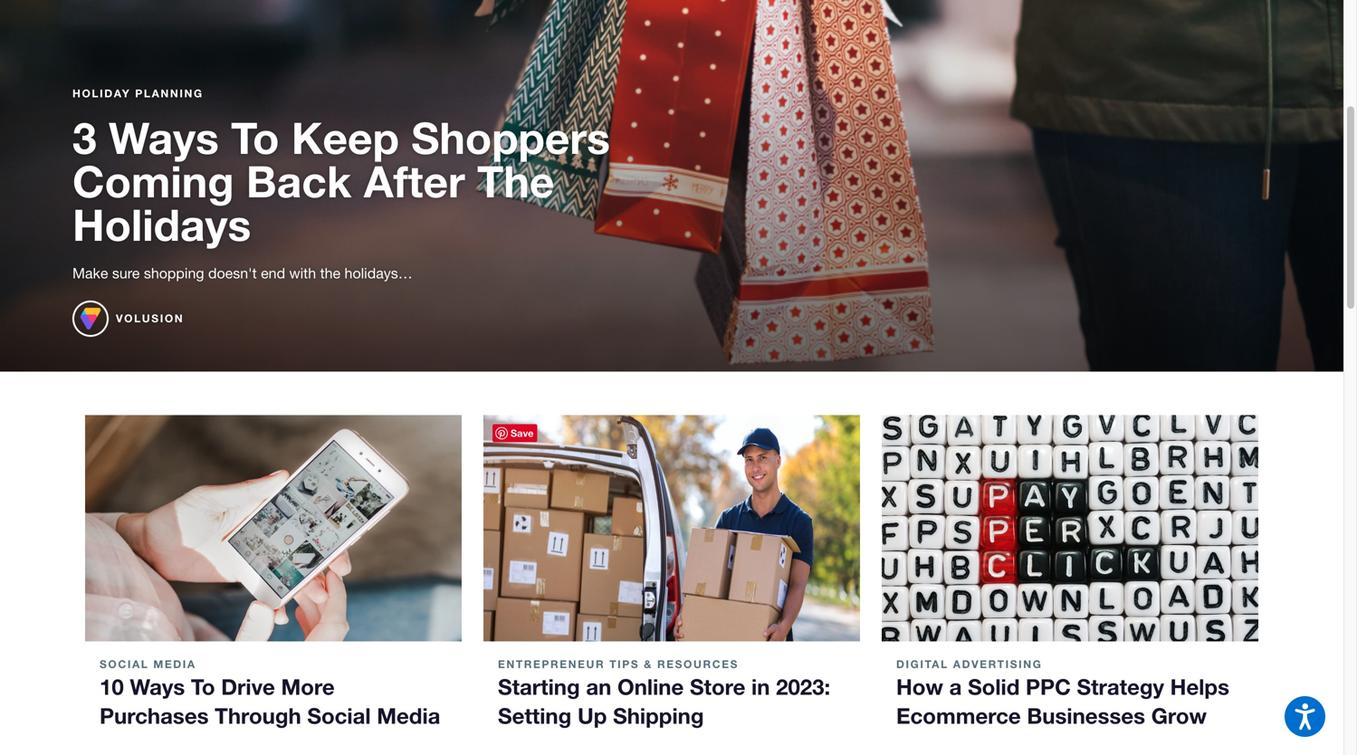 Task type: vqa. For each thing, say whether or not it's contained in the screenshot.
Built-
no



Task type: locate. For each thing, give the bounding box(es) containing it.
3
[[72, 112, 97, 164]]

digital
[[897, 658, 949, 671]]

how a solid ppc strategy helps ecommerce businesses grow image
[[882, 415, 1259, 642]]

0 vertical spatial ways
[[109, 112, 219, 164]]

0 vertical spatial media
[[153, 658, 196, 671]]

back
[[246, 155, 352, 207]]

more
[[281, 674, 335, 700]]

businesses
[[1028, 703, 1146, 729]]

end
[[261, 265, 285, 282]]

1 horizontal spatial media
[[377, 703, 441, 729]]

to
[[231, 112, 279, 164], [191, 674, 215, 700]]

ways
[[109, 112, 219, 164], [130, 674, 185, 700]]

0 vertical spatial to
[[231, 112, 279, 164]]

social media 10 ways to drive more purchases through social media
[[100, 658, 441, 729]]

social up "10"
[[100, 658, 149, 671]]

0 vertical spatial social
[[100, 658, 149, 671]]

media
[[153, 658, 196, 671], [377, 703, 441, 729]]

2023:
[[776, 674, 831, 700]]

to left drive
[[191, 674, 215, 700]]

3 ways to keep shoppers coming back after the holidays
[[72, 112, 610, 251]]

grow
[[1152, 703, 1207, 729]]

social down the more
[[307, 703, 371, 729]]

the
[[320, 265, 341, 282]]

volusion link
[[72, 301, 184, 337]]

holiday
[[72, 87, 131, 100]]

to left keep
[[231, 112, 279, 164]]

a
[[950, 674, 962, 700]]

0 horizontal spatial media
[[153, 658, 196, 671]]

1 vertical spatial media
[[377, 703, 441, 729]]

entrepreneur tips & resources starting an online store in 2023: setting up shipping
[[498, 658, 831, 729]]

after
[[364, 155, 465, 207]]

shoppers
[[411, 112, 610, 164]]

open accessibe: accessibility options, statement and help image
[[1296, 704, 1316, 730]]

planning
[[135, 87, 204, 100]]

doesn't
[[208, 265, 257, 282]]

the
[[477, 155, 555, 207]]

in
[[752, 674, 770, 700]]

1 horizontal spatial to
[[231, 112, 279, 164]]

an
[[586, 674, 612, 700]]

0 horizontal spatial to
[[191, 674, 215, 700]]

ways up purchases
[[130, 674, 185, 700]]

1 vertical spatial ways
[[130, 674, 185, 700]]

helps
[[1171, 674, 1230, 700]]

to inside social media 10 ways to drive more purchases through social media
[[191, 674, 215, 700]]

digital advertising how a solid ppc strategy helps ecommerce businesses grow
[[897, 658, 1230, 729]]

shopping
[[144, 265, 204, 282]]

solid
[[968, 674, 1020, 700]]

up
[[578, 703, 607, 729]]

to inside 3 ways to keep shoppers coming back after the holidays
[[231, 112, 279, 164]]

social
[[100, 658, 149, 671], [307, 703, 371, 729]]

ways down the planning
[[109, 112, 219, 164]]

1 vertical spatial to
[[191, 674, 215, 700]]

&
[[644, 658, 653, 671]]

1 horizontal spatial social
[[307, 703, 371, 729]]



Task type: describe. For each thing, give the bounding box(es) containing it.
entrepreneur
[[498, 658, 605, 671]]

10 ways to drive more purchases through social media image
[[85, 415, 462, 642]]

shipping
[[613, 703, 704, 729]]

make
[[72, 265, 108, 282]]

1 vertical spatial social
[[307, 703, 371, 729]]

0 horizontal spatial social
[[100, 658, 149, 671]]

make sure shopping doesn't end with the holidays…
[[72, 265, 413, 282]]

10
[[100, 674, 124, 700]]

ecommerce
[[897, 703, 1021, 729]]

through
[[215, 703, 301, 729]]

ways inside 3 ways to keep shoppers coming back after the holidays
[[109, 112, 219, 164]]

strategy
[[1077, 674, 1165, 700]]

advertising
[[954, 658, 1043, 671]]

with
[[289, 265, 316, 282]]

keep
[[292, 112, 399, 164]]

store
[[690, 674, 746, 700]]

coming
[[72, 155, 234, 207]]

resources
[[658, 658, 739, 671]]

setting
[[498, 703, 572, 729]]

online
[[618, 674, 684, 700]]

purchases
[[100, 703, 209, 729]]

how
[[897, 674, 944, 700]]

tips
[[610, 658, 640, 671]]

volusion
[[116, 312, 184, 325]]

starting an online store in 2023: setting up shipping image
[[484, 415, 860, 642]]

starting
[[498, 674, 580, 700]]

holidays…
[[345, 265, 413, 282]]

save
[[511, 428, 534, 439]]

holidays
[[72, 199, 251, 251]]

drive
[[221, 674, 275, 700]]

sure
[[112, 265, 140, 282]]

holiday planning
[[72, 87, 204, 100]]

ways inside social media 10 ways to drive more purchases through social media
[[130, 674, 185, 700]]

ppc
[[1026, 674, 1071, 700]]



